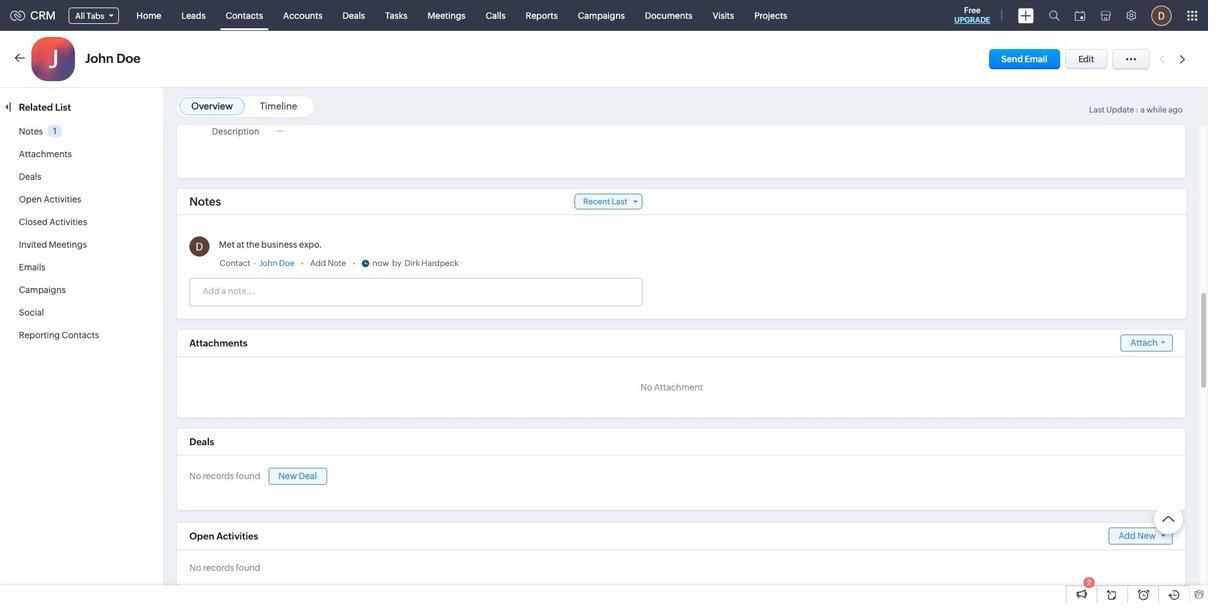 Task type: describe. For each thing, give the bounding box(es) containing it.
create menu image
[[1019, 8, 1034, 23]]

search image
[[1049, 10, 1060, 21]]

profile image
[[1152, 5, 1172, 25]]



Task type: vqa. For each thing, say whether or not it's contained in the screenshot.
Signals image
no



Task type: locate. For each thing, give the bounding box(es) containing it.
None field
[[61, 5, 126, 26]]

logo image
[[10, 10, 25, 20]]

create menu element
[[1011, 0, 1042, 31]]

search element
[[1042, 0, 1068, 31]]

profile element
[[1145, 0, 1180, 31]]

Add a note... field
[[190, 285, 642, 298]]

next record image
[[1180, 55, 1189, 63]]

previous record image
[[1160, 55, 1165, 63]]

calendar image
[[1075, 10, 1086, 20]]



